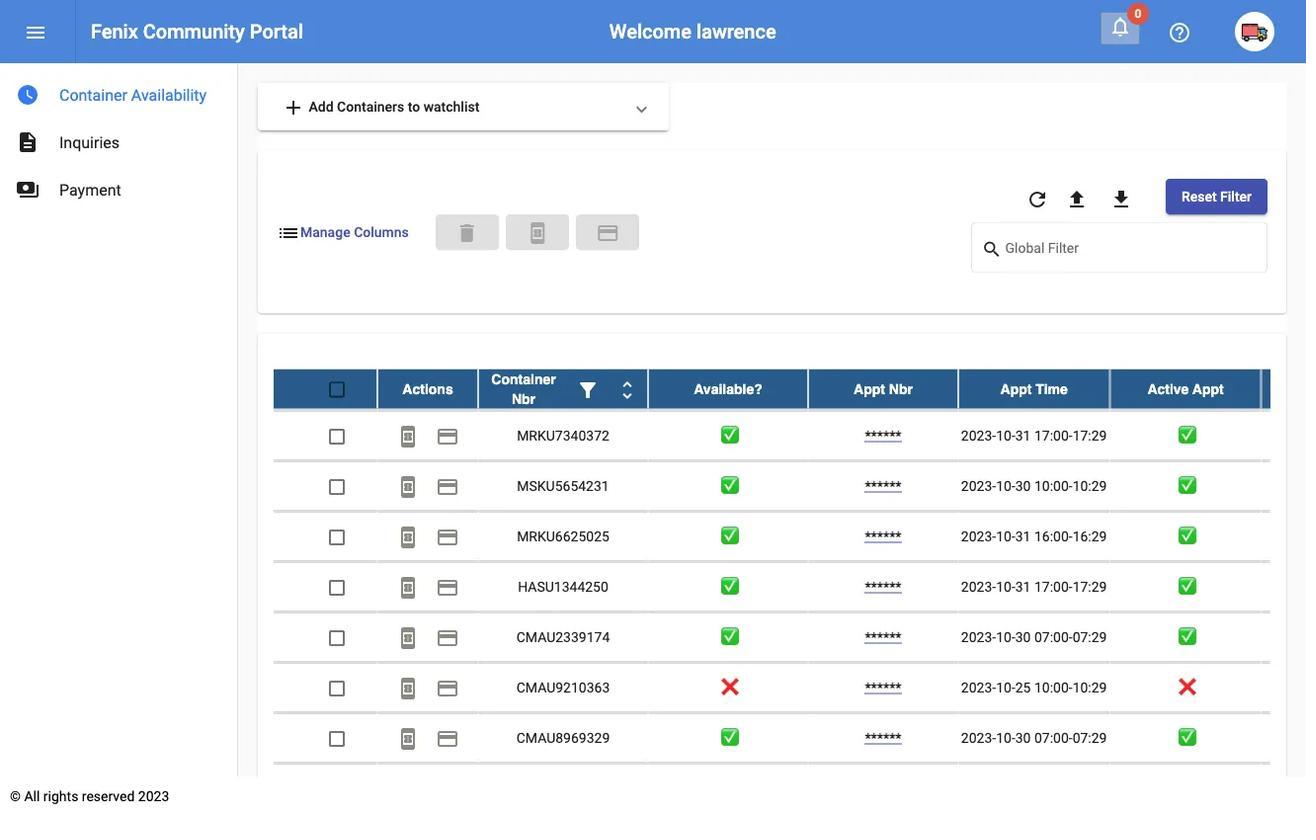 Task type: vqa. For each thing, say whether or not it's contained in the screenshot.


Task type: locate. For each thing, give the bounding box(es) containing it.
lawrence
[[696, 20, 776, 43]]

30 for msku4495860
[[1015, 376, 1031, 393]]

no color image for book_online button associated with cmau8969329
[[396, 726, 420, 750]]

no color image containing unfold_more
[[615, 378, 639, 401]]

09:00-
[[1034, 376, 1073, 393]]

payment button for msku5654231
[[428, 466, 467, 505]]

notifications_none button
[[1101, 12, 1140, 45]]

container
[[59, 85, 127, 104], [491, 371, 556, 387]]

2023-10-30 07:00-07:29 up 2023-10-25 10:00-10:29
[[961, 628, 1107, 645]]

16:00-
[[1034, 528, 1073, 544]]

6 ****** from the top
[[865, 628, 902, 645]]

2023- left appt time
[[961, 376, 996, 393]]

book_online button for mrku7340372
[[388, 415, 428, 455]]

book_online for cmau9210363
[[396, 676, 420, 700]]

payments
[[16, 178, 40, 202]]

10:00- up 16:00-
[[1034, 477, 1073, 494]]

0 horizontal spatial ❌
[[721, 679, 735, 695]]

2023- for cmau2339174
[[961, 628, 996, 645]]

no color image for payment button corresponding to cmau2339174
[[436, 626, 459, 649]]

refresh button
[[1017, 179, 1057, 218]]

10- for msku4495860
[[996, 376, 1015, 393]]

3 ****** from the top
[[865, 477, 902, 494]]

hasu1344250
[[518, 578, 608, 594]]

❌
[[721, 679, 735, 695], [1179, 679, 1192, 695]]

5 10- from the top
[[996, 578, 1015, 594]]

grid
[[273, 360, 1306, 814]]

2 vertical spatial 31
[[1015, 578, 1031, 594]]

watch_later
[[16, 83, 40, 107]]

07:29 down 2023-10-25 10:00-10:29
[[1073, 729, 1107, 745]]

31 for mrku6625025
[[1015, 528, 1031, 544]]

welcome lawrence
[[609, 20, 776, 43]]

no color image for 'unfold_more' button
[[615, 378, 639, 401]]

actions column header
[[377, 369, 478, 409]]

appt nbr
[[854, 381, 913, 397]]

******
[[865, 376, 902, 393], [865, 427, 902, 443], [865, 477, 902, 494], [865, 528, 902, 544], [865, 578, 902, 594], [865, 628, 902, 645], [865, 679, 902, 695], [865, 729, 902, 745]]

no color image for menu 'button'
[[24, 21, 47, 44]]

no color image containing refresh
[[1025, 188, 1049, 211]]

book_online button for cmau2339174
[[388, 617, 428, 657]]

1 vertical spatial 2023-10-30 07:00-07:29
[[961, 729, 1107, 745]]

nbr inside container nbr
[[512, 391, 536, 407]]

book_online button for cmau8969329
[[388, 718, 428, 757]]

2 10- from the top
[[996, 427, 1015, 443]]

no color image for book_online button associated with msku4495860
[[396, 374, 420, 398]]

1 vertical spatial 07:29
[[1073, 729, 1107, 745]]

10:29 for 2023-10-30 10:00-10:29
[[1073, 477, 1107, 494]]

active
[[1147, 381, 1189, 397]]

1 2023-10-30 07:00-07:29 from the top
[[961, 628, 1107, 645]]

1 ****** link from the top
[[865, 376, 902, 393]]

1 10- from the top
[[996, 376, 1015, 393]]

1 17:29 from the top
[[1073, 427, 1107, 443]]

no color image containing file_upload
[[1065, 188, 1089, 211]]

2023-10-30 07:00-07:29
[[961, 628, 1107, 645], [961, 729, 1107, 745]]

no color image for payment button associated with cmau8969329
[[436, 726, 459, 750]]

30
[[1015, 376, 1031, 393], [1015, 477, 1031, 494], [1015, 628, 1031, 645], [1015, 729, 1031, 745]]

row
[[273, 360, 1306, 411], [273, 369, 1306, 410], [273, 411, 1306, 461], [273, 461, 1306, 511], [273, 511, 1306, 562], [273, 562, 1306, 612], [273, 612, 1306, 662], [273, 662, 1306, 713], [273, 713, 1306, 763], [273, 763, 1306, 814]]

container up inquiries
[[59, 85, 127, 104]]

appt
[[854, 381, 885, 397], [1000, 381, 1032, 397], [1192, 381, 1224, 397]]

17:29 for mrku7340372
[[1073, 427, 1107, 443]]

1 horizontal spatial ❌
[[1179, 679, 1192, 695]]

****** for cmau2339174
[[865, 628, 902, 645]]

31 down '2023-10-31 16:00-16:29'
[[1015, 578, 1031, 594]]

2023-10-30 07:00-07:29 down 2023-10-25 10:00-10:29
[[961, 729, 1107, 745]]

****** link
[[865, 376, 902, 393], [865, 427, 902, 443], [865, 477, 902, 494], [865, 528, 902, 544], [865, 578, 902, 594], [865, 628, 902, 645], [865, 679, 902, 695], [865, 729, 902, 745]]

2023- for msku5654231
[[961, 477, 996, 494]]

payment button
[[576, 214, 639, 250], [428, 365, 467, 405], [428, 415, 467, 455], [428, 466, 467, 505], [428, 516, 467, 556], [428, 567, 467, 606], [428, 617, 467, 657], [428, 667, 467, 707], [428, 718, 467, 757]]

no color image containing notifications_none
[[1108, 15, 1132, 39]]

no color image for book_online button corresponding to msku5654231
[[396, 475, 420, 498]]

1 17:00- from the top
[[1034, 427, 1073, 443]]

0 vertical spatial 31
[[1015, 427, 1031, 443]]

1 horizontal spatial appt
[[1000, 381, 1032, 397]]

0 vertical spatial 17:29
[[1073, 427, 1107, 443]]

17:00- for mrku7340372
[[1034, 427, 1073, 443]]

2 appt from the left
[[1000, 381, 1032, 397]]

fenix
[[91, 20, 138, 43]]

1 ❌ from the left
[[721, 679, 735, 695]]

no color image
[[24, 21, 47, 44], [1168, 21, 1191, 44], [282, 96, 305, 119], [16, 130, 40, 154], [596, 221, 619, 245], [981, 238, 1005, 261], [436, 374, 459, 398], [576, 378, 600, 401], [615, 378, 639, 401], [436, 424, 459, 448], [396, 475, 420, 498], [436, 475, 459, 498], [396, 575, 420, 599], [436, 575, 459, 599], [436, 726, 459, 750]]

3 ****** link from the top
[[865, 477, 902, 494]]

07:00- for cmau8969329
[[1034, 729, 1073, 745]]

7 10- from the top
[[996, 679, 1015, 695]]

column header right active appt
[[1261, 369, 1306, 409]]

no color image for payment button for mrku6625025
[[436, 525, 459, 549]]

3 30 from the top
[[1015, 628, 1031, 645]]

no color image containing watch_later
[[16, 83, 40, 107]]

10- for cmau9210363
[[996, 679, 1015, 695]]

no color image inside the notifications_none popup button
[[1108, 15, 1132, 39]]

appt nbr column header
[[808, 369, 958, 409]]

1 vertical spatial 10:00-
[[1034, 679, 1073, 695]]

10-
[[996, 376, 1015, 393], [996, 427, 1015, 443], [996, 477, 1015, 494], [996, 528, 1015, 544], [996, 578, 1015, 594], [996, 628, 1015, 645], [996, 679, 1015, 695], [996, 729, 1015, 745]]

2023- for cmau8969329
[[961, 729, 996, 745]]

2023-10-31 17:00-17:29
[[961, 427, 1107, 443], [961, 578, 1107, 594]]

8 10- from the top
[[996, 729, 1015, 745]]

8 ****** from the top
[[865, 729, 902, 745]]

delete
[[456, 221, 479, 245]]

07:29
[[1073, 628, 1107, 645], [1073, 729, 1107, 745]]

0 horizontal spatial appt
[[854, 381, 885, 397]]

10:29 up 16:29
[[1073, 477, 1107, 494]]

no color image for book_online button for cmau9210363
[[396, 676, 420, 700]]

no color image containing filter_alt
[[576, 378, 600, 401]]

31 left 16:00-
[[1015, 528, 1031, 544]]

book_online for cmau8969329
[[396, 726, 420, 750]]

3 10- from the top
[[996, 477, 1015, 494]]

30 down 25
[[1015, 729, 1031, 745]]

7 ****** link from the top
[[865, 679, 902, 695]]

2023- left 25
[[961, 679, 996, 695]]

2023- up 2023-10-25 10:00-10:29
[[961, 628, 996, 645]]

filter_alt
[[576, 378, 600, 401]]

4 10- from the top
[[996, 528, 1015, 544]]

1 vertical spatial 31
[[1015, 528, 1031, 544]]

4 ****** from the top
[[865, 528, 902, 544]]

2 10:00- from the top
[[1034, 679, 1073, 695]]

grid containing book_online
[[273, 360, 1306, 814]]

no color image for filter_alt popup button
[[576, 378, 600, 401]]

8 row from the top
[[273, 662, 1306, 713]]

© all rights reserved 2023
[[10, 788, 169, 804]]

10- for mrku6625025
[[996, 528, 1015, 544]]

0 vertical spatial 07:00-
[[1034, 628, 1073, 645]]

30 for cmau2339174
[[1015, 628, 1031, 645]]

07:29 for cmau2339174
[[1073, 628, 1107, 645]]

nbr inside appt nbr column header
[[889, 381, 913, 397]]

31
[[1015, 427, 1031, 443], [1015, 528, 1031, 544], [1015, 578, 1031, 594]]

no color image containing file_download
[[1109, 188, 1133, 211]]

reset filter
[[1181, 188, 1252, 204]]

navigation
[[0, 63, 237, 213]]

2 row from the top
[[273, 369, 1306, 410]]

5 ****** link from the top
[[865, 578, 902, 594]]

help_outline
[[1168, 21, 1191, 44]]

****** for mrku7340372
[[865, 427, 902, 443]]

2 horizontal spatial appt
[[1192, 381, 1224, 397]]

no color image containing menu
[[24, 21, 47, 44]]

2 31 from the top
[[1015, 528, 1031, 544]]

book_online for cmau2339174
[[396, 626, 420, 649]]

17:00- down time
[[1034, 427, 1073, 443]]

column header up mrku7340372
[[478, 369, 648, 409]]

2 ****** from the top
[[865, 427, 902, 443]]

5 2023- from the top
[[961, 578, 996, 594]]

delete button
[[436, 214, 499, 250]]

cmau9210363
[[516, 679, 610, 695]]

2023-10-30 07:00-07:29 for cmau8969329
[[961, 729, 1107, 745]]

07:29 up 2023-10-25 10:00-10:29
[[1073, 628, 1107, 645]]

rights
[[43, 788, 78, 804]]

1 vertical spatial 07:00-
[[1034, 729, 1073, 745]]

1 vertical spatial 10:29
[[1073, 679, 1107, 695]]

portal
[[250, 20, 303, 43]]

2023-10-30 09:00-09:29
[[961, 376, 1107, 393]]

4 30 from the top
[[1015, 729, 1031, 745]]

****** link for msku5654231
[[865, 477, 902, 494]]

1 vertical spatial 17:29
[[1073, 578, 1107, 594]]

available?
[[694, 381, 762, 397]]

3 2023- from the top
[[961, 477, 996, 494]]

file_download
[[1109, 188, 1133, 211]]

6 row from the top
[[273, 562, 1306, 612]]

7 ****** from the top
[[865, 679, 902, 695]]

payment for hasu1344250
[[436, 575, 459, 599]]

menu button
[[16, 12, 55, 51]]

1 31 from the top
[[1015, 427, 1031, 443]]

2 10:29 from the top
[[1073, 679, 1107, 695]]

07:00-
[[1034, 628, 1073, 645], [1034, 729, 1073, 745]]

1 10:00- from the top
[[1034, 477, 1073, 494]]

5 ****** from the top
[[865, 578, 902, 594]]

book_online
[[526, 221, 549, 245], [396, 374, 420, 398], [396, 424, 420, 448], [396, 475, 420, 498], [396, 525, 420, 549], [396, 575, 420, 599], [396, 626, 420, 649], [396, 676, 420, 700], [396, 726, 420, 750]]

0 vertical spatial 2023-10-30 07:00-07:29
[[961, 628, 1107, 645]]

30 up 25
[[1015, 628, 1031, 645]]

8 2023- from the top
[[961, 729, 996, 745]]

2 ****** link from the top
[[865, 427, 902, 443]]

cell
[[1261, 360, 1306, 410], [1261, 411, 1306, 460], [1261, 461, 1306, 510], [1261, 511, 1306, 561], [1261, 562, 1306, 611], [1261, 612, 1306, 661], [1261, 662, 1306, 712], [1261, 713, 1306, 762], [273, 763, 377, 813], [377, 763, 478, 813], [478, 763, 648, 813], [648, 763, 808, 813], [808, 763, 958, 813], [958, 763, 1110, 813], [1110, 763, 1261, 813], [1261, 763, 1306, 813]]

31 for hasu1344250
[[1015, 578, 1031, 594]]

1 10:29 from the top
[[1073, 477, 1107, 494]]

17:29 down the 09:29
[[1073, 427, 1107, 443]]

3 31 from the top
[[1015, 578, 1031, 594]]

07:00- up 2023-10-25 10:00-10:29
[[1034, 628, 1073, 645]]

0 vertical spatial 17:00-
[[1034, 427, 1073, 443]]

container inside column header
[[491, 371, 556, 387]]

****** link for cmau9210363
[[865, 679, 902, 695]]

2023- down '2023-10-31 16:00-16:29'
[[961, 578, 996, 594]]

10:29 right 25
[[1073, 679, 1107, 695]]

no color image containing help_outline
[[1168, 21, 1191, 44]]

10:00- for 30
[[1034, 477, 1073, 494]]

0 vertical spatial 2023-10-31 17:00-17:29
[[961, 427, 1107, 443]]

10:29
[[1073, 477, 1107, 494], [1073, 679, 1107, 695]]

****** for mrku6625025
[[865, 528, 902, 544]]

30 left time
[[1015, 376, 1031, 393]]

2023- down 2023-10-25 10:00-10:29
[[961, 729, 996, 745]]

no color image for 'file_upload' button
[[1065, 188, 1089, 211]]

1 07:29 from the top
[[1073, 628, 1107, 645]]

31 down appt time
[[1015, 427, 1031, 443]]

no color image inside filter_alt popup button
[[576, 378, 600, 401]]

8 ****** link from the top
[[865, 729, 902, 745]]

no color image inside file_download button
[[1109, 188, 1133, 211]]

availability
[[131, 85, 207, 104]]

0 horizontal spatial nbr
[[512, 391, 536, 407]]

1 2023-10-31 17:00-17:29 from the top
[[961, 427, 1107, 443]]

0 horizontal spatial container
[[59, 85, 127, 104]]

17:00-
[[1034, 427, 1073, 443], [1034, 578, 1073, 594]]

mrku7340372
[[517, 427, 609, 443]]

container left filter_alt popup button
[[491, 371, 556, 387]]

0 vertical spatial container
[[59, 85, 127, 104]]

2023- up '2023-10-31 16:00-16:29'
[[961, 477, 996, 494]]

book_online for hasu1344250
[[396, 575, 420, 599]]

4 2023- from the top
[[961, 528, 996, 544]]

active appt
[[1147, 381, 1224, 397]]

07:00- for cmau2339174
[[1034, 628, 1073, 645]]

2023- left 16:00-
[[961, 528, 996, 544]]

10:00- right 25
[[1034, 679, 1073, 695]]

no color image inside 'unfold_more' button
[[615, 378, 639, 401]]

book_online for mrku6625025
[[396, 525, 420, 549]]

2 07:00- from the top
[[1034, 729, 1073, 745]]

1 vertical spatial container
[[491, 371, 556, 387]]

1 horizontal spatial nbr
[[889, 381, 913, 397]]

nbr for container nbr
[[512, 391, 536, 407]]

2023
[[138, 788, 169, 804]]

4 row from the top
[[273, 461, 1306, 511]]

2023- down the appt time column header
[[961, 427, 996, 443]]

column header
[[478, 369, 648, 409], [1261, 369, 1306, 409]]

2 2023-10-31 17:00-17:29 from the top
[[961, 578, 1107, 594]]

2 2023- from the top
[[961, 427, 996, 443]]

1 30 from the top
[[1015, 376, 1031, 393]]

book_online button
[[506, 214, 569, 250], [388, 365, 428, 405], [388, 415, 428, 455], [388, 466, 428, 505], [388, 516, 428, 556], [388, 567, 428, 606], [388, 617, 428, 657], [388, 667, 428, 707], [388, 718, 428, 757]]

reset filter button
[[1166, 179, 1268, 214]]

book_online for msku4495860
[[396, 374, 420, 398]]

2023-10-31 17:00-17:29 down '2023-10-31 16:00-16:29'
[[961, 578, 1107, 594]]

row containing filter_alt
[[273, 369, 1306, 410]]

book_online for mrku7340372
[[396, 424, 420, 448]]

payment
[[59, 180, 121, 199]]

1 vertical spatial 17:00-
[[1034, 578, 1073, 594]]

no color image
[[1108, 15, 1132, 39], [16, 83, 40, 107], [16, 178, 40, 202], [1025, 188, 1049, 211], [1065, 188, 1089, 211], [1109, 188, 1133, 211], [277, 221, 300, 245], [526, 221, 549, 245], [396, 374, 420, 398], [396, 424, 420, 448], [396, 525, 420, 549], [436, 525, 459, 549], [396, 626, 420, 649], [436, 626, 459, 649], [396, 676, 420, 700], [436, 676, 459, 700], [396, 726, 420, 750]]

2 07:29 from the top
[[1073, 729, 1107, 745]]

©
[[10, 788, 21, 804]]

2 17:29 from the top
[[1073, 578, 1107, 594]]

no color image inside 'file_upload' button
[[1065, 188, 1089, 211]]

appt for appt time
[[1000, 381, 1032, 397]]

17:00- for hasu1344250
[[1034, 578, 1073, 594]]

1 horizontal spatial container
[[491, 371, 556, 387]]

no color image inside help_outline popup button
[[1168, 21, 1191, 44]]

community
[[143, 20, 245, 43]]

no color image for mrku7340372's book_online button
[[396, 424, 420, 448]]

30 up '2023-10-31 16:00-16:29'
[[1015, 477, 1031, 494]]

nbr
[[889, 381, 913, 397], [512, 391, 536, 407]]

1 2023- from the top
[[961, 376, 996, 393]]

no color image inside refresh button
[[1025, 188, 1049, 211]]

16:29
[[1073, 528, 1107, 544]]

1 row from the top
[[273, 360, 1306, 411]]

payment for cmau8969329
[[436, 726, 459, 750]]

1 column header from the left
[[478, 369, 648, 409]]

17:00- down 16:00-
[[1034, 578, 1073, 594]]

0 vertical spatial 07:29
[[1073, 628, 1107, 645]]

6 10- from the top
[[996, 628, 1015, 645]]

2 17:00- from the top
[[1034, 578, 1073, 594]]

0 vertical spatial 10:29
[[1073, 477, 1107, 494]]

****** link for cmau8969329
[[865, 729, 902, 745]]

book_online button for hasu1344250
[[388, 567, 428, 606]]

no color image for payment button corresponding to msku5654231
[[436, 475, 459, 498]]

✅
[[721, 376, 735, 393], [1179, 376, 1192, 393], [721, 427, 735, 443], [1179, 427, 1192, 443], [721, 477, 735, 494], [1179, 477, 1192, 494], [721, 528, 735, 544], [1179, 528, 1192, 544], [721, 578, 735, 594], [1179, 578, 1192, 594], [721, 628, 735, 645], [1179, 628, 1192, 645], [721, 729, 735, 745], [1179, 729, 1192, 745]]

reserved
[[82, 788, 135, 804]]

2023-
[[961, 376, 996, 393], [961, 427, 996, 443], [961, 477, 996, 494], [961, 528, 996, 544], [961, 578, 996, 594], [961, 628, 996, 645], [961, 679, 996, 695], [961, 729, 996, 745]]

4 ****** link from the top
[[865, 528, 902, 544]]

17:29 down 16:29
[[1073, 578, 1107, 594]]

menu
[[24, 21, 47, 44]]

payment for cmau2339174
[[436, 626, 459, 649]]

1 horizontal spatial column header
[[1261, 369, 1306, 409]]

17:29 for hasu1344250
[[1073, 578, 1107, 594]]

6 2023- from the top
[[961, 628, 996, 645]]

10:00-
[[1034, 477, 1073, 494], [1034, 679, 1073, 695]]

2023-10-31 17:00-17:29 down appt time
[[961, 427, 1107, 443]]

6 ****** link from the top
[[865, 628, 902, 645]]

17:29
[[1073, 427, 1107, 443], [1073, 578, 1107, 594]]

book_online button for msku5654231
[[388, 466, 428, 505]]

watchlist
[[423, 98, 480, 115]]

****** link for mrku6625025
[[865, 528, 902, 544]]

no color image for help_outline popup button
[[1168, 21, 1191, 44]]

manage
[[300, 224, 350, 241]]

book_online for msku5654231
[[396, 475, 420, 498]]

10- for cmau2339174
[[996, 628, 1015, 645]]

payment
[[596, 221, 619, 245], [436, 374, 459, 398], [436, 424, 459, 448], [436, 475, 459, 498], [436, 525, 459, 549], [436, 575, 459, 599], [436, 626, 459, 649], [436, 676, 459, 700], [436, 726, 459, 750]]

container for nbr
[[491, 371, 556, 387]]

2 2023-10-30 07:00-07:29 from the top
[[961, 729, 1107, 745]]

0 vertical spatial 10:00-
[[1034, 477, 1073, 494]]

7 2023- from the top
[[961, 679, 996, 695]]

07:00- down 2023-10-25 10:00-10:29
[[1034, 729, 1073, 745]]

0 horizontal spatial column header
[[478, 369, 648, 409]]

1 appt from the left
[[854, 381, 885, 397]]

2023-10-30 10:00-10:29
[[961, 477, 1107, 494]]

no color image containing payments
[[16, 178, 40, 202]]

1 vertical spatial 2023-10-31 17:00-17:29
[[961, 578, 1107, 594]]

1 ****** from the top
[[865, 376, 902, 393]]

2 30 from the top
[[1015, 477, 1031, 494]]

search
[[981, 239, 1002, 259]]

notifications_none
[[1108, 15, 1132, 39]]

no color image inside menu 'button'
[[24, 21, 47, 44]]

1 07:00- from the top
[[1034, 628, 1073, 645]]

****** for msku5654231
[[865, 477, 902, 494]]



Task type: describe. For each thing, give the bounding box(es) containing it.
2 ❌ from the left
[[1179, 679, 1192, 695]]

book_online button for msku4495860
[[388, 365, 428, 405]]

31 for mrku7340372
[[1015, 427, 1031, 443]]

nbr for appt nbr
[[889, 381, 913, 397]]

10- for hasu1344250
[[996, 578, 1015, 594]]

09:29
[[1073, 376, 1107, 393]]

list
[[277, 221, 300, 245]]

cmau8969329
[[516, 729, 610, 745]]

appt for appt nbr
[[854, 381, 885, 397]]

10 row from the top
[[273, 763, 1306, 814]]

5 row from the top
[[273, 511, 1306, 562]]

****** link for mrku7340372
[[865, 427, 902, 443]]

inquiries
[[59, 133, 120, 152]]

payment for msku4495860
[[436, 374, 459, 398]]

payment button for hasu1344250
[[428, 567, 467, 606]]

no color image containing add
[[282, 96, 305, 119]]

msku4495860
[[517, 376, 609, 393]]

help_outline button
[[1160, 12, 1199, 51]]

add
[[309, 98, 334, 115]]

msku5654231
[[517, 477, 609, 494]]

2023-10-31 17:00-17:29 for mrku7340372
[[961, 427, 1107, 443]]

10- for mrku7340372
[[996, 427, 1015, 443]]

****** link for msku4495860
[[865, 376, 902, 393]]

2 column header from the left
[[1261, 369, 1306, 409]]

25
[[1015, 679, 1031, 695]]

reset
[[1181, 188, 1217, 204]]

welcome
[[609, 20, 692, 43]]

2023-10-25 10:00-10:29
[[961, 679, 1107, 695]]

no color image for payment button corresponding to cmau9210363
[[436, 676, 459, 700]]

all
[[24, 788, 40, 804]]

book_online button for mrku6625025
[[388, 516, 428, 556]]

07:29 for cmau8969329
[[1073, 729, 1107, 745]]

time
[[1036, 381, 1068, 397]]

mrku6625025
[[517, 528, 609, 544]]

delete image
[[456, 221, 479, 245]]

3 row from the top
[[273, 411, 1306, 461]]

no color image for hasu1344250 payment button
[[436, 575, 459, 599]]

no color image containing list
[[277, 221, 300, 245]]

fenix community portal
[[91, 20, 303, 43]]

column header containing filter_alt
[[478, 369, 648, 409]]

no color image for book_online button corresponding to hasu1344250
[[396, 575, 420, 599]]

navigation containing watch_later
[[0, 63, 237, 213]]

payment button for mrku6625025
[[428, 516, 467, 556]]

available? column header
[[648, 369, 808, 409]]

3 appt from the left
[[1192, 381, 1224, 397]]

payment for msku5654231
[[436, 475, 459, 498]]

payment for mrku6625025
[[436, 525, 459, 549]]

add add containers to watchlist
[[282, 96, 480, 119]]

10- for cmau8969329
[[996, 729, 1015, 745]]

filter_alt button
[[568, 369, 608, 409]]

9 row from the top
[[273, 713, 1306, 763]]

no color image for book_online button for mrku6625025
[[396, 525, 420, 549]]

active appt column header
[[1110, 369, 1261, 409]]

container availability
[[59, 85, 207, 104]]

10:29 for 2023-10-25 10:00-10:29
[[1073, 679, 1107, 695]]

no color image for payment button for mrku7340372
[[436, 424, 459, 448]]

no color image for refresh button
[[1025, 188, 1049, 211]]

no color image for file_download button
[[1109, 188, 1133, 211]]

unfold_more
[[615, 378, 639, 401]]

Global Watchlist Filter field
[[1005, 244, 1257, 259]]

2023- for hasu1344250
[[961, 578, 996, 594]]

container nbr
[[491, 371, 556, 407]]

no color image containing search
[[981, 238, 1005, 261]]

****** for cmau8969329
[[865, 729, 902, 745]]

****** link for cmau2339174
[[865, 628, 902, 645]]

2023-10-31 17:00-17:29 for hasu1344250
[[961, 578, 1107, 594]]

2023-10-30 07:00-07:29 for cmau2339174
[[961, 628, 1107, 645]]

list manage columns
[[277, 221, 409, 245]]

actions
[[402, 381, 453, 397]]

no color image containing description
[[16, 130, 40, 154]]

add
[[282, 96, 305, 119]]

book_online button for cmau9210363
[[388, 667, 428, 707]]

payment button for mrku7340372
[[428, 415, 467, 455]]

2023- for msku4495860
[[961, 376, 996, 393]]

****** for msku4495860
[[865, 376, 902, 393]]

2023- for mrku6625025
[[961, 528, 996, 544]]

container for availability
[[59, 85, 127, 104]]

payment for mrku7340372
[[436, 424, 459, 448]]

2023- for cmau9210363
[[961, 679, 996, 695]]

columns
[[354, 224, 409, 241]]

file_upload
[[1065, 188, 1089, 211]]

description
[[16, 130, 40, 154]]

cmau2339174
[[516, 628, 610, 645]]

payment button for cmau8969329
[[428, 718, 467, 757]]

10:00- for 25
[[1034, 679, 1073, 695]]

payment button for cmau2339174
[[428, 617, 467, 657]]

7 row from the top
[[273, 612, 1306, 662]]

containers
[[337, 98, 404, 115]]

****** for cmau9210363
[[865, 679, 902, 695]]

unfold_more button
[[608, 369, 647, 409]]

file_upload button
[[1057, 179, 1097, 218]]

****** link for hasu1344250
[[865, 578, 902, 594]]

2023-10-31 16:00-16:29
[[961, 528, 1107, 544]]

30 for msku5654231
[[1015, 477, 1031, 494]]

no color image for the notifications_none popup button
[[1108, 15, 1132, 39]]

no color image for book_online button for cmau2339174
[[396, 626, 420, 649]]

payment button for cmau9210363
[[428, 667, 467, 707]]

payment for cmau9210363
[[436, 676, 459, 700]]

to
[[408, 98, 420, 115]]

file_download button
[[1101, 179, 1141, 218]]

10- for msku5654231
[[996, 477, 1015, 494]]

filter
[[1220, 188, 1252, 204]]

30 for cmau8969329
[[1015, 729, 1031, 745]]

refresh
[[1025, 188, 1049, 211]]

appt time column header
[[958, 369, 1110, 409]]

appt time
[[1000, 381, 1068, 397]]



